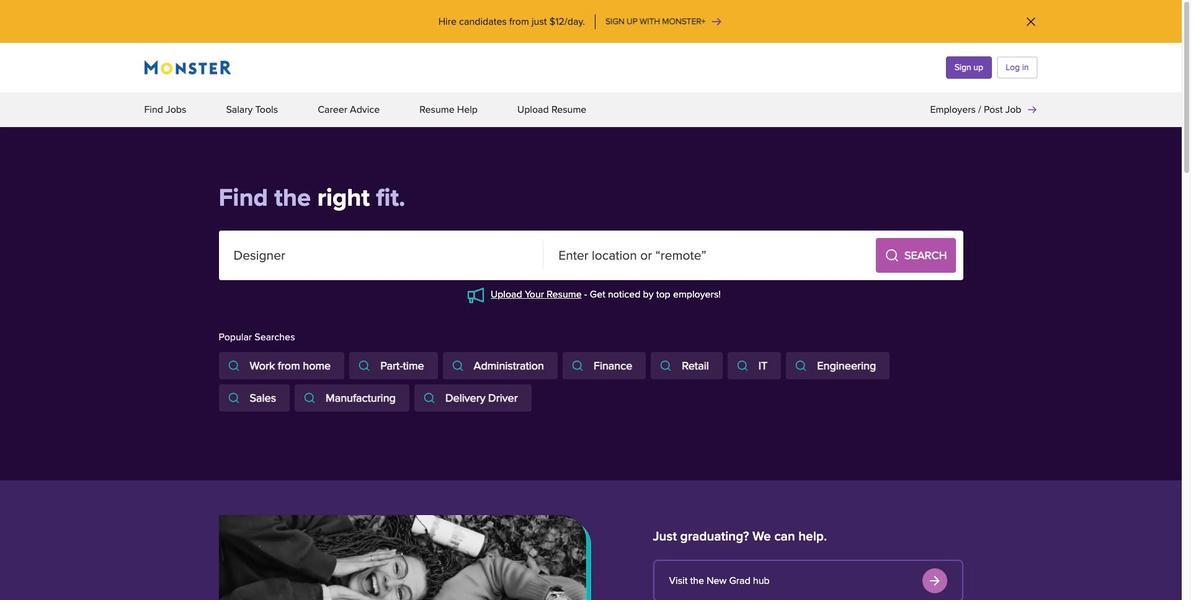 Task type: locate. For each thing, give the bounding box(es) containing it.
Enter location or "remote" search field
[[544, 231, 869, 280]]

monster image
[[144, 60, 231, 75]]

Search jobs, keywords, companies search field
[[219, 231, 544, 280]]



